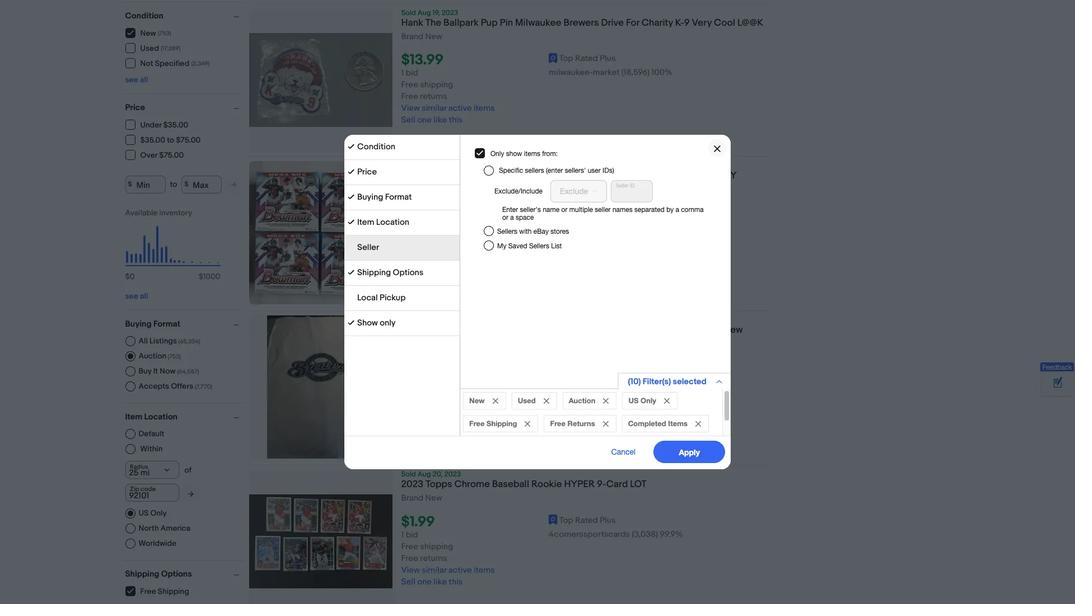 Task type: locate. For each thing, give the bounding box(es) containing it.
top rated plus milwaukee-market (18,596) 100%
[[549, 373, 672, 397]]

options
[[393, 268, 424, 278], [161, 569, 192, 580]]

(64,587)
[[177, 368, 199, 375]]

4 view similar active items link from the top
[[401, 565, 495, 576]]

remove filter - condition - new image
[[493, 399, 498, 404]]

0 vertical spatial condition
[[125, 10, 163, 21]]

2 horizontal spatial only
[[641, 396, 656, 405]]

Maximum Value in $ text field
[[182, 176, 222, 193]]

all
[[139, 336, 148, 346]]

1 bid
[[401, 68, 418, 78], [401, 232, 418, 243], [401, 530, 418, 541]]

view
[[401, 103, 420, 114], [401, 268, 420, 278], [401, 422, 420, 433], [401, 565, 420, 576]]

returns inside 4cornerssportscards (3,038) 99.9% free shipping free returns view similar active items sell one like this
[[420, 554, 447, 564]]

1 milwaukee- from the top
[[549, 67, 593, 78]]

free shipping down 'shipping options' dropdown button
[[140, 587, 189, 597]]

0 vertical spatial item location
[[357, 217, 409, 228]]

1 like from the top
[[434, 115, 447, 126]]

condition
[[125, 10, 163, 21], [357, 142, 395, 152]]

1 vertical spatial top rated plus
[[559, 218, 616, 229]]

1 vertical spatial location
[[144, 412, 177, 422]]

0 vertical spatial shipping options
[[357, 268, 424, 278]]

1 this from the top
[[449, 115, 463, 126]]

stores
[[551, 228, 569, 236]]

see all down 0
[[125, 291, 148, 301]]

0 vertical spatial l@@k
[[737, 17, 763, 29]]

baseball inside 'lot of 4 (four) 2021 bowman baseball trading cards mega boxes factory sealed brand new'
[[536, 170, 573, 181]]

4 plus from the top
[[600, 515, 616, 526]]

1 1 bid from the top
[[401, 68, 418, 78]]

returns down the $79.99
[[420, 256, 447, 267]]

format up all listings (65,334)
[[153, 319, 180, 330]]

1 horizontal spatial options
[[393, 268, 424, 278]]

condition up price tab
[[357, 142, 395, 152]]

0 vertical spatial options
[[393, 268, 424, 278]]

0 vertical spatial returns
[[420, 91, 447, 102]]

sellers up my
[[497, 228, 517, 236]]

1 bid from the top
[[406, 68, 418, 78]]

1 vertical spatial sold
[[401, 471, 416, 480]]

format inside tab
[[385, 192, 412, 203]]

show only tab
[[344, 311, 460, 337]]

options for 'shipping options' dropdown button
[[161, 569, 192, 580]]

2 bid from the top
[[406, 232, 418, 243]]

only left show
[[491, 150, 504, 158]]

buying inside tab
[[357, 192, 383, 203]]

1 rated from the top
[[575, 53, 598, 64]]

shipping options
[[357, 268, 424, 278], [125, 569, 192, 580]]

4 like from the top
[[434, 577, 447, 588]]

1 horizontal spatial format
[[385, 192, 412, 203]]

2 sell one like this link from the top
[[401, 280, 463, 290]]

0 horizontal spatial l@@k
[[401, 337, 427, 348]]

9-
[[597, 480, 606, 491]]

2 see from the top
[[125, 291, 138, 301]]

plus for $1.99
[[600, 515, 616, 526]]

rated up 4cornerssportscards at the right bottom of the page
[[575, 515, 598, 526]]

aug
[[418, 8, 431, 17], [418, 471, 431, 480]]

1 horizontal spatial used
[[518, 396, 536, 405]]

$35.00 up over $75.00 link on the top of the page
[[140, 136, 165, 145]]

buy
[[139, 366, 152, 376]]

options for shipping options tab on the top left of the page
[[393, 268, 424, 278]]

1 vertical spatial baseball
[[657, 325, 694, 336]]

shipping options inside tab
[[357, 268, 424, 278]]

all
[[140, 75, 148, 84], [140, 291, 148, 301]]

used for used (17,389)
[[140, 44, 159, 53]]

2 filter applied image from the top
[[348, 219, 354, 226]]

or right name
[[561, 206, 567, 214]]

$75.00 down under $35.00
[[176, 136, 201, 145]]

3 like from the top
[[434, 434, 447, 445]]

see for condition
[[125, 75, 138, 84]]

4 view from the top
[[401, 565, 420, 576]]

buying for buying format tab
[[357, 192, 383, 203]]

selected
[[673, 377, 707, 387]]

active
[[448, 103, 472, 114], [448, 268, 472, 278], [448, 422, 472, 433], [448, 565, 472, 576]]

1 vertical spatial brewers
[[450, 325, 485, 336]]

1 vertical spatial $35.00
[[140, 136, 165, 145]]

sold inside sold  aug 20, 2023 2023 topps chrome baseball rookie hyper 9-card lot brand new
[[401, 471, 416, 480]]

brand up selected
[[696, 325, 721, 336]]

items inside milwaukee-market (18,596) 100% free shipping free returns view similar active items sell one like this
[[474, 103, 495, 114]]

l@@k right cool at the right top of the page
[[737, 17, 763, 29]]

free shipping inside dialog
[[469, 419, 517, 428]]

0 vertical spatial item
[[357, 217, 374, 228]]

2 view from the top
[[401, 268, 420, 278]]

show
[[357, 318, 378, 329]]

0 vertical spatial milwaukee-
[[549, 67, 593, 78]]

l@@k left !
[[401, 337, 427, 348]]

$35.00 to $75.00
[[140, 136, 201, 145]]

tab list containing condition
[[344, 135, 460, 337]]

remove filter - condition - used image
[[544, 399, 549, 404]]

see all button down 0
[[125, 291, 148, 301]]

Minimum Value in $ text field
[[125, 176, 165, 193]]

used inside dialog
[[518, 396, 536, 405]]

2 see all button from the top
[[125, 291, 148, 301]]

top rated plus down multiple
[[559, 218, 616, 229]]

all for price
[[140, 291, 148, 301]]

0 horizontal spatial auction
[[139, 351, 166, 361]]

0 vertical spatial (18,596)
[[621, 67, 650, 78]]

returns down $1.99 in the bottom of the page
[[420, 554, 447, 564]]

buying format button
[[125, 319, 244, 330]]

2 all from the top
[[140, 291, 148, 301]]

rated down multiple
[[575, 218, 598, 229]]

remove filter - show only - free returns image
[[603, 422, 608, 427]]

2 market from the top
[[593, 387, 620, 397]]

1 vertical spatial returns
[[420, 256, 447, 267]]

(10) filter(s) selected
[[628, 377, 707, 387]]

returns down $13.99
[[420, 91, 447, 102]]

filter applied image inside buying format tab
[[348, 194, 354, 200]]

price tab
[[344, 160, 460, 185]]

shipping inside free shipping 'link'
[[158, 587, 189, 597]]

buying down price tab
[[357, 192, 383, 203]]

condition inside 'tab'
[[357, 142, 395, 152]]

top rated plus up 4cornerssportscards at the right bottom of the page
[[559, 515, 616, 526]]

top rated plus for $79.99
[[559, 218, 616, 229]]

100% inside milwaukee-market (18,596) 100% free shipping free returns view similar active items sell one like this
[[652, 67, 672, 78]]

2023 right 19,
[[442, 8, 458, 17]]

buying for buying format dropdown button
[[125, 319, 152, 330]]

price for price tab
[[357, 167, 377, 178]]

item for item location dropdown button
[[125, 412, 142, 422]]

location for item location dropdown button
[[144, 412, 177, 422]]

filter applied image inside item location tab
[[348, 219, 354, 226]]

returns inside 'free returns view similar active items sell one like this'
[[420, 256, 447, 267]]

top up 4cornerssportscards at the right bottom of the page
[[559, 515, 573, 526]]

4 one from the top
[[417, 577, 432, 588]]

buying format up all
[[125, 319, 180, 330]]

0 horizontal spatial us
[[139, 509, 149, 518]]

remove filter - buying format - auction image
[[603, 399, 609, 404]]

similar inside view similar active items sell one like this
[[422, 422, 447, 433]]

1 top from the top
[[559, 53, 573, 64]]

brand up $1.99 in the bottom of the page
[[401, 494, 423, 504]]

sellers down ebay
[[529, 242, 549, 250]]

brand down sealed
[[401, 196, 423, 207]]

0 horizontal spatial shipping options
[[125, 569, 192, 580]]

active inside milwaukee-market (18,596) 100% free shipping free returns view similar active items sell one like this
[[448, 103, 472, 114]]

1 (18,596) from the top
[[621, 67, 650, 78]]

item location up seller
[[357, 217, 409, 228]]

(65,334)
[[178, 338, 200, 345]]

2 1 bid from the top
[[401, 232, 418, 243]]

items
[[668, 419, 688, 428]]

not specified (2,369)
[[140, 59, 210, 68]]

condition up new (753)
[[125, 10, 163, 21]]

4 active from the top
[[448, 565, 472, 576]]

0 horizontal spatial format
[[153, 319, 180, 330]]

lot of 4 (four) 2021 bowman baseball trading cards mega boxes factory sealed heading
[[401, 170, 737, 193]]

3 returns from the top
[[420, 554, 447, 564]]

0 horizontal spatial milwaukee
[[401, 325, 448, 336]]

1 horizontal spatial free shipping
[[469, 419, 517, 428]]

this inside 'free returns view similar active items sell one like this'
[[449, 280, 463, 290]]

1 bid for $79.99
[[401, 232, 418, 243]]

3 similar from the top
[[422, 422, 447, 433]]

name
[[543, 206, 560, 214]]

filter applied image for item location
[[348, 219, 354, 226]]

shipping inside shipping options tab
[[357, 268, 391, 278]]

us only up north
[[139, 509, 167, 518]]

$35.00
[[163, 120, 188, 130], [140, 136, 165, 145]]

milwaukee- up remove filter - condition - used image
[[549, 387, 593, 397]]

1 horizontal spatial auction
[[569, 396, 595, 405]]

3 sell from the top
[[401, 434, 415, 445]]

1 all from the top
[[140, 75, 148, 84]]

with
[[519, 228, 532, 236]]

market inside top rated plus milwaukee-market (18,596) 100%
[[593, 387, 620, 397]]

lot inside sold  aug 20, 2023 2023 topps chrome baseball rookie hyper 9-card lot brand new
[[630, 480, 647, 491]]

1 horizontal spatial milwaukee
[[515, 17, 561, 29]]

bowman
[[497, 170, 534, 181]]

filter applied image
[[348, 143, 354, 150], [348, 194, 354, 200], [348, 269, 354, 276], [348, 320, 354, 326]]

filter applied image inside show only tab
[[348, 320, 354, 326]]

filter applied image for condition
[[348, 143, 354, 150]]

1 vertical spatial 1 bid
[[401, 232, 418, 243]]

under $35.00
[[140, 120, 188, 130]]

100% inside top rated plus milwaukee-market (18,596) 100%
[[652, 387, 672, 397]]

item location
[[357, 217, 409, 228], [125, 412, 177, 422]]

item location tab
[[344, 211, 460, 236]]

similar down $1.99 in the bottom of the page
[[422, 565, 447, 576]]

0 horizontal spatial options
[[161, 569, 192, 580]]

0 horizontal spatial buying format
[[125, 319, 180, 330]]

like inside 4cornerssportscards (3,038) 99.9% free shipping free returns view similar active items sell one like this
[[434, 577, 447, 588]]

1 market from the top
[[593, 67, 620, 78]]

 (7,770) Items text field
[[193, 383, 212, 391]]

top up khwalker13
[[559, 218, 573, 229]]

milwaukee-
[[549, 67, 593, 78], [549, 387, 593, 397]]

0 horizontal spatial free shipping
[[140, 587, 189, 597]]

1 vertical spatial used
[[518, 396, 536, 405]]

buying format down price tab
[[357, 192, 412, 203]]

1 vertical spatial l@@k
[[401, 337, 427, 348]]

0 vertical spatial us only
[[628, 396, 656, 405]]

2 see all from the top
[[125, 291, 148, 301]]

item location up default
[[125, 412, 177, 422]]

sold inside 'sold  aug 19, 2023 hank the ballpark pup pin milwaukee brewers drive for charity k-9 very cool l@@k brand new'
[[401, 8, 416, 17]]

(753) up used (17,389)
[[158, 30, 171, 37]]

only
[[491, 150, 504, 158], [641, 396, 656, 405], [150, 509, 167, 518]]

new inside sold  aug 20, 2023 2023 topps chrome baseball rookie hyper 9-card lot brand new
[[425, 494, 442, 504]]

brewers left promo
[[450, 325, 485, 336]]

100% down charity
[[652, 67, 672, 78]]

item location inside tab
[[357, 217, 409, 228]]

2 top rated plus from the top
[[559, 218, 616, 229]]

list
[[551, 242, 562, 250]]

location down buying format tab
[[376, 217, 409, 228]]

lot of 4 (four) 2021 bowman baseball trading cards mega boxes factory sealed image
[[249, 161, 392, 305]]

1 vertical spatial see all
[[125, 291, 148, 301]]

(18,596) inside milwaukee-market (18,596) 100% free shipping free returns view similar active items sell one like this
[[621, 67, 650, 78]]

l@@k inside "milwaukee brewers promo sga blanket big huge 39" x 56" baseball brand new l@@k !"
[[401, 337, 427, 348]]

4 filter applied image from the top
[[348, 320, 354, 326]]

filter applied image inside condition 'tab'
[[348, 143, 354, 150]]

2 aug from the top
[[418, 471, 431, 480]]

ballpark
[[444, 17, 479, 29]]

0 vertical spatial see all button
[[125, 75, 148, 84]]

free inside 'free returns view similar active items sell one like this'
[[401, 256, 418, 267]]

1 one from the top
[[417, 115, 432, 126]]

3 one from the top
[[417, 434, 432, 445]]

aug inside 'sold  aug 19, 2023 hank the ballpark pup pin milwaukee brewers drive for charity k-9 very cool l@@k brand new'
[[418, 8, 431, 17]]

brewers inside 'sold  aug 19, 2023 hank the ballpark pup pin milwaukee brewers drive for charity k-9 very cool l@@k brand new'
[[564, 17, 599, 29]]

options up pickup at left
[[393, 268, 424, 278]]

like
[[434, 115, 447, 126], [434, 280, 447, 290], [434, 434, 447, 445], [434, 577, 447, 588]]

2 similar from the top
[[422, 268, 447, 278]]

(753) up buy it now (64,587)
[[168, 353, 181, 360]]

0 vertical spatial milwaukee
[[515, 17, 561, 29]]

sell inside 'free returns view similar active items sell one like this'
[[401, 280, 415, 290]]

only up north america "link"
[[150, 509, 167, 518]]

auction
[[139, 351, 166, 361], [569, 396, 595, 405]]

see all down not
[[125, 75, 148, 84]]

similar down the $79.99
[[422, 268, 447, 278]]

plus down seller
[[600, 218, 616, 229]]

plus for $13.99
[[600, 53, 616, 64]]

2 sell from the top
[[401, 280, 415, 290]]

price inside tab
[[357, 167, 377, 178]]

1 horizontal spatial location
[[376, 217, 409, 228]]

0 vertical spatial (753)
[[158, 30, 171, 37]]

price button
[[125, 102, 244, 113]]

1 vertical spatial sellers
[[529, 242, 549, 250]]

shipping
[[420, 80, 453, 90], [420, 542, 453, 552]]

4 rated from the top
[[575, 515, 598, 526]]

0 horizontal spatial buying
[[125, 319, 152, 330]]

top rated plus down 'sold  aug 19, 2023 hank the ballpark pup pin milwaukee brewers drive for charity k-9 very cool l@@k brand new'
[[559, 53, 616, 64]]

rated down 'sold  aug 19, 2023 hank the ballpark pup pin milwaukee brewers drive for charity k-9 very cool l@@k brand new'
[[575, 53, 598, 64]]

top down "milwaukee brewers promo sga blanket big huge 39" x 56" baseball brand new l@@k !"
[[559, 373, 573, 383]]

1 shipping from the top
[[420, 80, 453, 90]]

(753) for new
[[158, 30, 171, 37]]

free
[[401, 80, 418, 90], [401, 91, 418, 102], [401, 256, 418, 267], [469, 419, 485, 428], [550, 419, 566, 428], [401, 542, 418, 552], [401, 554, 418, 564], [140, 587, 156, 597]]

view similar active items link
[[401, 103, 495, 114], [401, 268, 495, 278], [401, 422, 495, 433], [401, 565, 495, 576]]

item
[[357, 217, 374, 228], [125, 412, 142, 422]]

shipping down $13.99
[[420, 80, 453, 90]]

us down '(10)'
[[628, 396, 639, 405]]

exclude/include
[[494, 187, 543, 195]]

milwaukee brewers promo sga blanket big huge 39" x 56" baseball brand new l@@k ! heading
[[401, 325, 743, 348]]

1 filter applied image from the top
[[348, 169, 354, 175]]

it
[[153, 366, 158, 376]]

0 vertical spatial used
[[140, 44, 159, 53]]

1 vertical spatial see
[[125, 291, 138, 301]]

similar up 20,
[[422, 422, 447, 433]]

1 vertical spatial item
[[125, 412, 142, 422]]

chrome
[[454, 480, 490, 491]]

1 similar from the top
[[422, 103, 447, 114]]

all down not
[[140, 75, 148, 84]]

milwaukee brewers promo sga blanket big huge 39" x 56" baseball brand new l@@k ! image
[[267, 316, 374, 459]]

1 filter applied image from the top
[[348, 143, 354, 150]]

brand inside "milwaukee brewers promo sga blanket big huge 39" x 56" baseball brand new l@@k !"
[[696, 325, 721, 336]]

filter applied image for shipping options
[[348, 269, 354, 276]]

2 like from the top
[[434, 280, 447, 290]]

2 vertical spatial returns
[[420, 554, 447, 564]]

1 sell from the top
[[401, 115, 415, 126]]

milwaukee- inside milwaukee-market (18,596) 100% free shipping free returns view similar active items sell one like this
[[549, 67, 593, 78]]

0 vertical spatial lot
[[401, 170, 417, 181]]

None text field
[[611, 180, 653, 203], [125, 484, 179, 502], [611, 180, 653, 203], [125, 484, 179, 502]]

tab list
[[344, 135, 460, 337]]

baseball
[[536, 170, 573, 181], [657, 325, 694, 336], [492, 480, 529, 491]]

1 vertical spatial auction
[[569, 396, 595, 405]]

4 top from the top
[[559, 515, 573, 526]]

only left remove filter - item location - us only icon
[[641, 396, 656, 405]]

1 vertical spatial free shipping
[[140, 587, 189, 597]]

3 plus from the top
[[600, 373, 616, 383]]

2 1 from the top
[[401, 232, 404, 243]]

aug left 20,
[[418, 471, 431, 480]]

plus for $79.99
[[600, 218, 616, 229]]

milwaukee right pin
[[515, 17, 561, 29]]

1 vertical spatial market
[[593, 387, 620, 397]]

dialog
[[0, 0, 1075, 605]]

2 this from the top
[[449, 280, 463, 290]]

milwaukee- inside top rated plus milwaukee-market (18,596) 100%
[[549, 387, 593, 397]]

1 horizontal spatial item
[[357, 217, 374, 228]]

1 see from the top
[[125, 75, 138, 84]]

over $75.00 link
[[125, 150, 184, 160]]

multiple
[[569, 206, 593, 214]]

market up remove filter - buying format - auction image
[[593, 387, 620, 397]]

0 vertical spatial 1
[[401, 68, 404, 78]]

auction inside dialog
[[569, 396, 595, 405]]

3 bid from the top
[[406, 530, 418, 541]]

a left space
[[510, 214, 514, 222]]

format down price tab
[[385, 192, 412, 203]]

1 1 from the top
[[401, 68, 404, 78]]

similar down $13.99
[[422, 103, 447, 114]]

buying format for buying format tab
[[357, 192, 412, 203]]

enter seller's name or multiple seller names separated by a comma or a space
[[502, 206, 704, 222]]

$75.00 down $35.00 to $75.00
[[159, 151, 184, 160]]

us only down '(10)'
[[628, 396, 656, 405]]

1 vertical spatial condition
[[357, 142, 395, 152]]

2023 inside 'sold  aug 19, 2023 hank the ballpark pup pin milwaukee brewers drive for charity k-9 very cool l@@k brand new'
[[442, 8, 458, 17]]

new inside "milwaukee brewers promo sga blanket big huge 39" x 56" baseball brand new l@@k !"
[[723, 325, 743, 336]]

to down under $35.00
[[167, 136, 174, 145]]

big
[[574, 325, 589, 336]]

milwaukee
[[515, 17, 561, 29], [401, 325, 448, 336]]

0 vertical spatial format
[[385, 192, 412, 203]]

sell inside 4cornerssportscards (3,038) 99.9% free shipping free returns view similar active items sell one like this
[[401, 577, 415, 588]]

baseball inside "milwaukee brewers promo sga blanket big huge 39" x 56" baseball brand new l@@k !"
[[657, 325, 694, 336]]

remove filter - item location - us only image
[[664, 399, 670, 404]]

free returns
[[550, 419, 595, 428]]

to right minimum value in $ text box
[[170, 180, 177, 189]]

56"
[[640, 325, 654, 336]]

local pickup
[[357, 293, 406, 303]]

lot up sealed
[[401, 170, 417, 181]]

100% up remove filter - item location - us only icon
[[652, 387, 672, 397]]

1 vertical spatial bid
[[406, 232, 418, 243]]

3 filter applied image from the top
[[348, 269, 354, 276]]

shipping options up free shipping 'link'
[[125, 569, 192, 580]]

filter applied image
[[348, 169, 354, 175], [348, 219, 354, 226]]

brewers left drive
[[564, 17, 599, 29]]

filter applied image for price
[[348, 169, 354, 175]]

item up seller
[[357, 217, 374, 228]]

shipping down $1.99 in the bottom of the page
[[420, 542, 453, 552]]

1 horizontal spatial buying
[[357, 192, 383, 203]]

1 see all from the top
[[125, 75, 148, 84]]

a right by
[[676, 206, 679, 214]]

2023 for $13.99
[[442, 8, 458, 17]]

1 returns from the top
[[420, 91, 447, 102]]

2 (18,596) from the top
[[621, 387, 650, 397]]

0 horizontal spatial item
[[125, 412, 142, 422]]

free shipping down remove filter - condition - new icon
[[469, 419, 517, 428]]

milwaukee up !
[[401, 325, 448, 336]]

sold for $13.99
[[401, 8, 416, 17]]

1 horizontal spatial price
[[357, 167, 377, 178]]

0 vertical spatial $35.00
[[163, 120, 188, 130]]

plus up 4cornerssportscards at the right bottom of the page
[[600, 515, 616, 526]]

price up under
[[125, 102, 145, 113]]

of
[[185, 466, 192, 475]]

rated inside top rated plus milwaukee-market (18,596) 100%
[[575, 373, 598, 383]]

cool
[[714, 17, 735, 29]]

4 sell from the top
[[401, 577, 415, 588]]

(2,369)
[[191, 60, 210, 67]]

0 horizontal spatial condition
[[125, 10, 163, 21]]

item for item location tab
[[357, 217, 374, 228]]

brand
[[401, 31, 423, 42], [401, 196, 423, 207], [696, 325, 721, 336], [401, 494, 423, 504]]

1 view from the top
[[401, 103, 420, 114]]

$35.00 up $35.00 to $75.00
[[163, 120, 188, 130]]

1 horizontal spatial brewers
[[564, 17, 599, 29]]

1 horizontal spatial buying format
[[357, 192, 412, 203]]

0 horizontal spatial price
[[125, 102, 145, 113]]

 (753) Items text field
[[166, 353, 181, 360]]

only show items from:
[[491, 150, 558, 158]]

aug inside sold  aug 20, 2023 2023 topps chrome baseball rookie hyper 9-card lot brand new
[[418, 471, 431, 480]]

see all button down not
[[125, 75, 148, 84]]

2 vertical spatial 1 bid
[[401, 530, 418, 541]]

0 vertical spatial $75.00
[[176, 136, 201, 145]]

items inside 'free returns view similar active items sell one like this'
[[474, 268, 495, 278]]

1 see all button from the top
[[125, 75, 148, 84]]

2023 right 20,
[[444, 471, 461, 480]]

4 similar from the top
[[422, 565, 447, 576]]

hank the ballpark pup pin milwaukee brewers drive for charity k-9 very cool l@@k heading
[[401, 17, 763, 29]]

$1.99
[[401, 514, 435, 531]]

used left remove filter - condition - used image
[[518, 396, 536, 405]]

item inside tab
[[357, 217, 374, 228]]

filter applied image for show only
[[348, 320, 354, 326]]

auction up returns
[[569, 396, 595, 405]]

all up all
[[140, 291, 148, 301]]

2 one from the top
[[417, 280, 432, 290]]

1 active from the top
[[448, 103, 472, 114]]

new inside 'lot of 4 (four) 2021 bowman baseball trading cards mega boxes factory sealed brand new'
[[425, 196, 442, 207]]

price down condition 'tab'
[[357, 167, 377, 178]]

0 vertical spatial 100%
[[652, 67, 672, 78]]

filter applied image for buying format
[[348, 194, 354, 200]]

1 vertical spatial us only
[[139, 509, 167, 518]]

3 this from the top
[[449, 434, 463, 445]]

2 sold from the top
[[401, 471, 416, 480]]

(753) inside auction (753)
[[168, 353, 181, 360]]

or left space
[[502, 214, 508, 222]]

new
[[140, 29, 156, 38], [425, 31, 442, 42], [425, 196, 442, 207], [723, 325, 743, 336], [469, 396, 485, 405], [425, 494, 442, 504]]

top inside top rated plus milwaukee-market (18,596) 100%
[[559, 373, 573, 383]]

brand inside 'sold  aug 19, 2023 hank the ballpark pup pin milwaukee brewers drive for charity k-9 very cool l@@k brand new'
[[401, 31, 423, 42]]

1 top rated plus from the top
[[559, 53, 616, 64]]

used up not
[[140, 44, 159, 53]]

location up default
[[144, 412, 177, 422]]

sellers'
[[565, 167, 586, 175]]

shipping down 'shipping options' dropdown button
[[158, 587, 189, 597]]

hank
[[401, 17, 423, 29]]

market down drive
[[593, 67, 620, 78]]

rated for $13.99
[[575, 53, 598, 64]]

1 horizontal spatial or
[[561, 206, 567, 214]]

seller
[[595, 206, 611, 214]]

0 vertical spatial buying format
[[357, 192, 412, 203]]

show
[[506, 150, 522, 158]]

1 horizontal spatial item location
[[357, 217, 409, 228]]

new (753)
[[140, 29, 171, 38]]

1 horizontal spatial shipping options
[[357, 268, 424, 278]]

buying up all
[[125, 319, 152, 330]]

2 filter applied image from the top
[[348, 194, 354, 200]]

active inside 4cornerssportscards (3,038) 99.9% free shipping free returns view similar active items sell one like this
[[448, 565, 472, 576]]

1 plus from the top
[[600, 53, 616, 64]]

sold left 20,
[[401, 471, 416, 480]]

0 vertical spatial free shipping
[[469, 419, 517, 428]]

0 vertical spatial sellers
[[497, 228, 517, 236]]

for
[[626, 17, 639, 29]]

filter applied image inside shipping options tab
[[348, 269, 354, 276]]

3 active from the top
[[448, 422, 472, 433]]

0 vertical spatial auction
[[139, 351, 166, 361]]

2 active from the top
[[448, 268, 472, 278]]

2 vertical spatial baseball
[[492, 480, 529, 491]]

milwaukee inside 'sold  aug 19, 2023 hank the ballpark pup pin milwaukee brewers drive for charity k-9 very cool l@@k brand new'
[[515, 17, 561, 29]]

names
[[613, 206, 633, 214]]

0
[[130, 272, 135, 281]]

buying format inside tab
[[357, 192, 412, 203]]

auction for auction
[[569, 396, 595, 405]]

item location for item location dropdown button
[[125, 412, 177, 422]]

0 vertical spatial aug
[[418, 8, 431, 17]]

2 vertical spatial top rated plus
[[559, 515, 616, 526]]

rated down milwaukee brewers promo sga blanket big huge 39" x 56" baseball brand new l@@k ! link in the bottom of the page
[[575, 373, 598, 383]]

0 horizontal spatial used
[[140, 44, 159, 53]]

north america
[[139, 524, 190, 533]]

north
[[139, 524, 159, 533]]

top down 'sold  aug 19, 2023 hank the ballpark pup pin milwaukee brewers drive for charity k-9 very cool l@@k brand new'
[[559, 53, 573, 64]]

1 horizontal spatial only
[[491, 150, 504, 158]]

filter applied image inside price tab
[[348, 169, 354, 175]]

0 vertical spatial 1 bid
[[401, 68, 418, 78]]

options inside tab
[[393, 268, 424, 278]]

1 vertical spatial 1
[[401, 232, 404, 243]]

see
[[125, 75, 138, 84], [125, 291, 138, 301]]

1 vertical spatial buying format
[[125, 319, 180, 330]]

3 top rated plus from the top
[[559, 515, 616, 526]]

4 this from the top
[[449, 577, 463, 588]]

plus down drive
[[600, 53, 616, 64]]

location
[[376, 217, 409, 228], [144, 412, 177, 422]]

dialog containing condition
[[0, 0, 1075, 605]]

to
[[167, 136, 174, 145], [170, 180, 177, 189]]

one inside view similar active items sell one like this
[[417, 434, 432, 445]]

2 plus from the top
[[600, 218, 616, 229]]

location inside tab
[[376, 217, 409, 228]]

from:
[[542, 150, 558, 158]]

0 vertical spatial all
[[140, 75, 148, 84]]

(753) inside new (753)
[[158, 30, 171, 37]]

brand down hank
[[401, 31, 423, 42]]

1 horizontal spatial lot
[[630, 480, 647, 491]]

rookie
[[531, 480, 562, 491]]

3 rated from the top
[[575, 373, 598, 383]]

1 sold from the top
[[401, 8, 416, 17]]

1 vertical spatial milwaukee-
[[549, 387, 593, 397]]

3 top from the top
[[559, 373, 573, 383]]

3 1 from the top
[[401, 530, 404, 541]]

inventory
[[159, 208, 192, 218]]

of
[[420, 170, 432, 181]]

1 horizontal spatial us
[[628, 396, 639, 405]]

aug for $13.99
[[418, 8, 431, 17]]

1 aug from the top
[[418, 8, 431, 17]]

milwaukee brewers promo sga blanket big huge 39" x 56" baseball brand new l@@k ! link
[[401, 325, 770, 351]]

aug left 19,
[[418, 8, 431, 17]]

3 view from the top
[[401, 422, 420, 433]]

2 shipping from the top
[[420, 542, 453, 552]]

shipping down seller
[[357, 268, 391, 278]]

2 rated from the top
[[575, 218, 598, 229]]

milwaukee-market (18,596) 100% free shipping free returns view similar active items sell one like this
[[401, 67, 672, 126]]

items inside 4cornerssportscards (3,038) 99.9% free shipping free returns view similar active items sell one like this
[[474, 565, 495, 576]]

shipping options up pickup at left
[[357, 268, 424, 278]]

0 vertical spatial see all
[[125, 75, 148, 84]]

3 1 bid from the top
[[401, 530, 418, 541]]

2 returns from the top
[[420, 256, 447, 267]]

items inside view similar active items sell one like this
[[474, 422, 495, 433]]

0 vertical spatial bid
[[406, 68, 418, 78]]

2 top from the top
[[559, 218, 573, 229]]

plus inside top rated plus milwaukee-market (18,596) 100%
[[600, 373, 616, 383]]

$35.00 inside 'link'
[[140, 136, 165, 145]]

pickup
[[380, 293, 406, 303]]

buying format
[[357, 192, 412, 203], [125, 319, 180, 330]]

auction up it
[[139, 351, 166, 361]]

milwaukee- down 'sold  aug 19, 2023 hank the ballpark pup pin milwaukee brewers drive for charity k-9 very cool l@@k brand new'
[[549, 67, 593, 78]]

sold  aug 20, 2023 2023 topps chrome baseball rookie hyper 9-card lot brand new
[[401, 471, 647, 504]]

see all button
[[125, 75, 148, 84], [125, 291, 148, 301]]

0 vertical spatial see
[[125, 75, 138, 84]]

100% right (1,396)
[[617, 232, 638, 243]]

2 milwaukee- from the top
[[549, 387, 593, 397]]



Task type: describe. For each thing, give the bounding box(es) containing it.
see all for price
[[125, 291, 148, 301]]

this inside view similar active items sell one like this
[[449, 434, 463, 445]]

now
[[160, 366, 176, 376]]

bid for $13.99
[[406, 68, 418, 78]]

card
[[606, 480, 628, 491]]

brand inside sold  aug 20, 2023 2023 topps chrome baseball rookie hyper 9-card lot brand new
[[401, 494, 423, 504]]

used (17,389)
[[140, 44, 181, 53]]

1 for $79.99
[[401, 232, 404, 243]]

default link
[[125, 429, 164, 439]]

us inside dialog
[[628, 396, 639, 405]]

(3,038)
[[632, 529, 658, 540]]

$ 0
[[125, 272, 135, 281]]

used for used
[[518, 396, 536, 405]]

99.9%
[[660, 529, 683, 540]]

apply
[[679, 448, 700, 457]]

1 vertical spatial us
[[139, 509, 149, 518]]

format for buying format dropdown button
[[153, 319, 180, 330]]

location for item location tab
[[376, 217, 409, 228]]

under $35.00 link
[[125, 120, 189, 130]]

under
[[140, 120, 162, 130]]

top rated plus for $1.99
[[559, 515, 616, 526]]

sold for $1.99
[[401, 471, 416, 480]]

view similar active items sell one like this
[[401, 422, 495, 445]]

remove filter - show only - completed items image
[[695, 422, 701, 427]]

(753) for auction
[[168, 353, 181, 360]]

top for $79.99
[[559, 218, 573, 229]]

(18,596) inside top rated plus milwaukee-market (18,596) 100%
[[621, 387, 650, 397]]

 (64,587) Items text field
[[176, 368, 199, 375]]

condition for the condition dropdown button
[[125, 10, 163, 21]]

this inside milwaukee-market (18,596) 100% free shipping free returns view similar active items sell one like this
[[449, 115, 463, 126]]

condition for condition 'tab'
[[357, 142, 395, 152]]

factory
[[695, 170, 737, 181]]

3 sell one like this link from the top
[[401, 434, 463, 445]]

brewers inside "milwaukee brewers promo sga blanket big huge 39" x 56" baseball brand new l@@k !"
[[450, 325, 485, 336]]

available inventory
[[125, 208, 192, 218]]

1 vertical spatial 100%
[[617, 232, 638, 243]]

2023 left topps on the bottom left of the page
[[401, 480, 423, 491]]

specified
[[155, 59, 189, 68]]

see all for condition
[[125, 75, 148, 84]]

1 bid for $13.99
[[401, 68, 418, 78]]

offers
[[171, 382, 193, 391]]

rated for $79.99
[[575, 218, 598, 229]]

see all button for condition
[[125, 75, 148, 84]]

price for "price" dropdown button
[[125, 102, 145, 113]]

listings
[[150, 336, 177, 346]]

0 horizontal spatial or
[[502, 214, 508, 222]]

pin
[[500, 17, 513, 29]]

l@@k inside 'sold  aug 19, 2023 hank the ballpark pup pin milwaukee brewers drive for charity k-9 very cool l@@k brand new'
[[737, 17, 763, 29]]

new inside dialog
[[469, 396, 485, 405]]

1 vertical spatial only
[[641, 396, 656, 405]]

available
[[125, 208, 158, 218]]

sell inside view similar active items sell one like this
[[401, 434, 415, 445]]

hank the ballpark pup pin milwaukee brewers drive for charity k-9 very cool l@@k link
[[401, 17, 770, 32]]

graph of available inventory between $0 and $1000+ image
[[125, 208, 220, 287]]

9
[[684, 17, 690, 29]]

0 horizontal spatial only
[[150, 509, 167, 518]]

$35.00 to $75.00 link
[[125, 135, 201, 145]]

comma
[[681, 206, 704, 214]]

returns inside milwaukee-market (18,596) 100% free shipping free returns view similar active items sell one like this
[[420, 91, 447, 102]]

free inside 'link'
[[140, 587, 156, 597]]

not
[[140, 59, 153, 68]]

(10) filter(s) selected button
[[617, 373, 731, 390]]

blanket
[[540, 325, 572, 336]]

2023 topps chrome baseball rookie hyper 9-card lot image
[[249, 495, 392, 589]]

hank the ballpark pup pin milwaukee brewers drive for charity k-9 very cool l@@k image
[[249, 33, 392, 127]]

one inside 'free returns view similar active items sell one like this'
[[417, 280, 432, 290]]

condition tab
[[344, 135, 460, 160]]

1 vertical spatial $75.00
[[159, 151, 184, 160]]

0 horizontal spatial us only
[[139, 509, 167, 518]]

format for buying format tab
[[385, 192, 412, 203]]

auction (753)
[[139, 351, 181, 361]]

milwaukee brewers promo sga blanket big huge 39" x 56" baseball brand new l@@k !
[[401, 325, 743, 348]]

shipping options tab
[[344, 261, 460, 286]]

similar inside milwaukee-market (18,596) 100% free shipping free returns view similar active items sell one like this
[[422, 103, 447, 114]]

milwaukee inside "milwaukee brewers promo sga blanket big huge 39" x 56" baseball brand new l@@k !"
[[401, 325, 448, 336]]

separated
[[634, 206, 665, 214]]

active inside 'free returns view similar active items sell one like this'
[[448, 268, 472, 278]]

bid for $79.99
[[406, 232, 418, 243]]

sold  aug 19, 2023 hank the ballpark pup pin milwaukee brewers drive for charity k-9 very cool l@@k brand new
[[401, 8, 763, 42]]

user
[[588, 167, 601, 175]]

1 horizontal spatial us only
[[628, 396, 656, 405]]

free shipping inside free shipping 'link'
[[140, 587, 189, 597]]

39"
[[616, 325, 631, 336]]

similar inside 4cornerssportscards (3,038) 99.9% free shipping free returns view similar active items sell one like this
[[422, 565, 447, 576]]

!
[[429, 337, 432, 348]]

returns
[[568, 419, 595, 428]]

this inside 4cornerssportscards (3,038) 99.9% free shipping free returns view similar active items sell one like this
[[449, 577, 463, 588]]

completed
[[628, 419, 666, 428]]

khwalker13
[[549, 232, 590, 243]]

4 sell one like this link from the top
[[401, 577, 463, 588]]

space
[[516, 214, 534, 222]]

khwalker13 (1,396) 100%
[[549, 232, 638, 243]]

us only link
[[125, 509, 167, 519]]

(17,389)
[[161, 45, 181, 52]]

brand inside 'lot of 4 (four) 2021 bowman baseball trading cards mega boxes factory sealed brand new'
[[401, 196, 423, 207]]

hyper
[[564, 480, 595, 491]]

top rated plus for $13.99
[[559, 53, 616, 64]]

seller's
[[520, 206, 541, 214]]

shipping options for 'shipping options' dropdown button
[[125, 569, 192, 580]]

sga
[[518, 325, 538, 336]]

rated for $1.99
[[575, 515, 598, 526]]

very
[[692, 17, 712, 29]]

0 vertical spatial only
[[491, 150, 504, 158]]

top for $13.99
[[559, 53, 573, 64]]

view inside 4cornerssportscards (3,038) 99.9% free shipping free returns view similar active items sell one like this
[[401, 565, 420, 576]]

shipping down remove filter - condition - new icon
[[487, 419, 517, 428]]

bid for $1.99
[[406, 530, 418, 541]]

pup
[[481, 17, 498, 29]]

1 for $13.99
[[401, 68, 404, 78]]

apply within filter image
[[188, 491, 193, 498]]

cancel
[[611, 448, 636, 457]]

lot of 4 (four) 2021 bowman baseball trading cards mega boxes factory sealed brand new
[[401, 170, 737, 207]]

my
[[497, 242, 506, 250]]

worldwide link
[[125, 539, 176, 549]]

feedback
[[1042, 364, 1072, 372]]

shipping inside 4cornerssportscards (3,038) 99.9% free shipping free returns view similar active items sell one like this
[[420, 542, 453, 552]]

sealed
[[401, 182, 435, 193]]

 (65,334) Items text field
[[177, 338, 200, 345]]

(four)
[[442, 170, 473, 181]]

accepts
[[139, 382, 169, 391]]

one inside milwaukee-market (18,596) 100% free shipping free returns view similar active items sell one like this
[[417, 115, 432, 126]]

1 horizontal spatial a
[[676, 206, 679, 214]]

see for price
[[125, 291, 138, 301]]

0 horizontal spatial sellers
[[497, 228, 517, 236]]

baseball inside sold  aug 20, 2023 2023 topps chrome baseball rookie hyper 9-card lot brand new
[[492, 480, 529, 491]]

buy it now (64,587)
[[139, 366, 199, 376]]

by
[[666, 206, 674, 214]]

item location for item location tab
[[357, 217, 409, 228]]

new inside 'sold  aug 19, 2023 hank the ballpark pup pin milwaukee brewers drive for charity k-9 very cool l@@k brand new'
[[425, 31, 442, 42]]

k-
[[675, 17, 684, 29]]

ebay
[[534, 228, 549, 236]]

auction for auction (753)
[[139, 351, 166, 361]]

local
[[357, 293, 378, 303]]

2023 topps chrome baseball rookie hyper 9-card lot heading
[[401, 480, 647, 491]]

3 view similar active items link from the top
[[401, 422, 495, 433]]

(7,770)
[[195, 383, 212, 391]]

one inside 4cornerssportscards (3,038) 99.9% free shipping free returns view similar active items sell one like this
[[417, 577, 432, 588]]

shipping options for shipping options tab on the top left of the page
[[357, 268, 424, 278]]

buying format for buying format dropdown button
[[125, 319, 180, 330]]

see all button for price
[[125, 291, 148, 301]]

shipping up free shipping 'link'
[[125, 569, 159, 580]]

4
[[434, 170, 440, 181]]

ids)
[[603, 167, 614, 175]]

drive
[[601, 17, 624, 29]]

over
[[140, 151, 157, 160]]

0 horizontal spatial a
[[510, 214, 514, 222]]

like inside milwaukee-market (18,596) 100% free shipping free returns view similar active items sell one like this
[[434, 115, 447, 126]]

1 bid for $1.99
[[401, 530, 418, 541]]

active inside view similar active items sell one like this
[[448, 422, 472, 433]]

1 vertical spatial to
[[170, 180, 177, 189]]

view inside 'free returns view similar active items sell one like this'
[[401, 268, 420, 278]]

2023 topps chrome baseball rookie hyper 9-card lot link
[[401, 480, 770, 494]]

1 view similar active items link from the top
[[401, 103, 495, 114]]

boxes
[[666, 170, 693, 181]]

top for $1.99
[[559, 515, 573, 526]]

like inside 'free returns view similar active items sell one like this'
[[434, 280, 447, 290]]

$75.00 inside 'link'
[[176, 136, 201, 145]]

items inside dialog
[[524, 150, 540, 158]]

shipping inside milwaukee-market (18,596) 100% free shipping free returns view similar active items sell one like this
[[420, 80, 453, 90]]

20,
[[433, 471, 443, 480]]

market inside milwaukee-market (18,596) 100% free shipping free returns view similar active items sell one like this
[[593, 67, 620, 78]]

cancel button
[[599, 441, 648, 464]]

aug for $1.99
[[418, 471, 431, 480]]

similar inside 'free returns view similar active items sell one like this'
[[422, 268, 447, 278]]

buying format tab
[[344, 185, 460, 211]]

1 for $1.99
[[401, 530, 404, 541]]

to inside 'link'
[[167, 136, 174, 145]]

(enter
[[546, 167, 563, 175]]

1 sell one like this link from the top
[[401, 115, 463, 126]]

2023 for $1.99
[[444, 471, 461, 480]]

within
[[140, 445, 163, 454]]

remove filter - shipping options - free shipping image
[[525, 422, 531, 427]]

show only
[[357, 318, 396, 329]]

specific sellers (enter sellers' user ids)
[[499, 167, 614, 175]]

lot inside 'lot of 4 (four) 2021 bowman baseball trading cards mega boxes factory sealed brand new'
[[401, 170, 417, 181]]

like inside view similar active items sell one like this
[[434, 434, 447, 445]]

america
[[161, 524, 190, 533]]

sell inside milwaukee-market (18,596) 100% free shipping free returns view similar active items sell one like this
[[401, 115, 415, 126]]

1000
[[203, 272, 220, 281]]

2 view similar active items link from the top
[[401, 268, 495, 278]]

all for condition
[[140, 75, 148, 84]]

view inside milwaukee-market (18,596) 100% free shipping free returns view similar active items sell one like this
[[401, 103, 420, 114]]

view inside view similar active items sell one like this
[[401, 422, 420, 433]]



Task type: vqa. For each thing, say whether or not it's contained in the screenshot.
WATCHES
no



